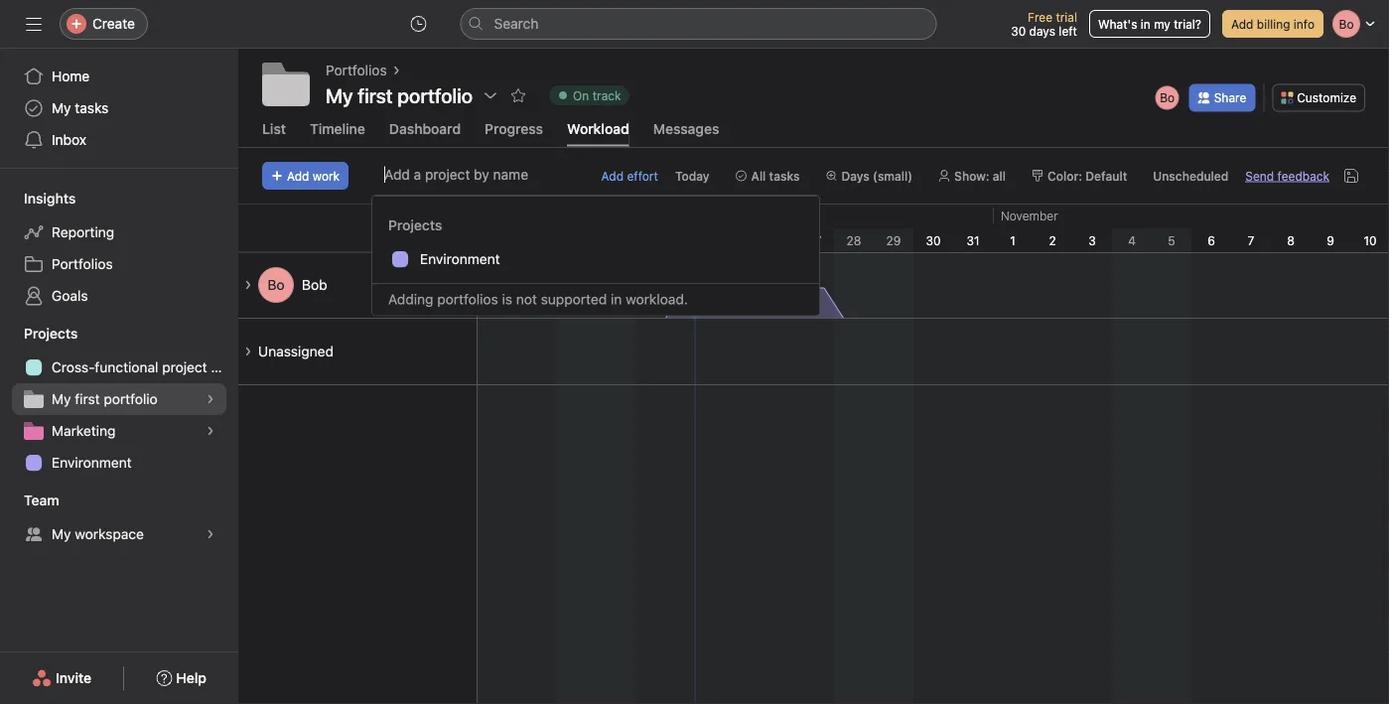 Task type: describe. For each thing, give the bounding box(es) containing it.
today
[[675, 169, 710, 183]]

add for add effort
[[601, 169, 624, 183]]

color:
[[1048, 169, 1083, 183]]

show: all
[[954, 169, 1006, 183]]

list link
[[262, 120, 286, 146]]

0 horizontal spatial portfolios link
[[12, 248, 226, 280]]

create button
[[60, 8, 148, 40]]

help button
[[143, 660, 219, 696]]

inbox
[[52, 132, 86, 148]]

my tasks link
[[12, 92, 226, 124]]

my for my tasks
[[52, 100, 71, 116]]

share
[[1214, 91, 1247, 105]]

workspace
[[75, 526, 144, 542]]

home link
[[12, 61, 226, 92]]

track
[[593, 88, 621, 102]]

list
[[262, 120, 286, 137]]

all tasks button
[[727, 162, 809, 189]]

share button
[[1189, 84, 1256, 112]]

7
[[1248, 233, 1255, 247]]

insights button
[[0, 189, 76, 209]]

(small)
[[873, 169, 913, 183]]

27
[[807, 233, 821, 247]]

timeline link
[[310, 120, 365, 146]]

billing
[[1257, 17, 1291, 31]]

1 vertical spatial bo
[[268, 276, 285, 293]]

portfolio
[[104, 391, 158, 407]]

insights element
[[0, 181, 238, 316]]

free trial 30 days left
[[1011, 10, 1077, 38]]

what's in my trial?
[[1098, 17, 1202, 31]]

on
[[573, 88, 589, 102]]

days
[[1029, 24, 1056, 38]]

show:
[[954, 169, 990, 183]]

insights
[[24, 190, 76, 207]]

all
[[751, 169, 766, 183]]

cross-functional project plan link
[[12, 352, 238, 383]]

0 horizontal spatial 30
[[926, 233, 941, 247]]

cross-
[[52, 359, 95, 375]]

1 horizontal spatial portfolios link
[[326, 60, 387, 81]]

global element
[[0, 49, 238, 168]]

9
[[1327, 233, 1335, 247]]

see details, my workspace image
[[205, 528, 217, 540]]

add billing info
[[1231, 17, 1315, 31]]

all
[[993, 169, 1006, 183]]

add work button
[[262, 162, 349, 189]]

teams element
[[0, 483, 238, 554]]

my first portfolio
[[326, 83, 473, 107]]

10
[[1364, 233, 1377, 247]]

3
[[1089, 233, 1096, 247]]

portfolios inside insights element
[[52, 256, 113, 272]]

effort
[[627, 169, 658, 183]]

my first portfolio
[[52, 391, 158, 407]]

my first portfolio link
[[12, 383, 226, 415]]

bob
[[302, 276, 327, 293]]

16
[[371, 233, 384, 247]]

goals
[[52, 288, 88, 304]]

reporting
[[52, 224, 114, 240]]

4
[[1128, 233, 1136, 247]]

0 vertical spatial portfolios
[[326, 62, 387, 78]]

add for add billing info
[[1231, 17, 1254, 31]]

customize button
[[1272, 84, 1366, 112]]

november
[[1001, 208, 1058, 222]]

add work
[[287, 169, 340, 183]]

show: all button
[[930, 162, 1015, 189]]

inbox link
[[12, 124, 226, 156]]

home
[[52, 68, 90, 84]]

my tasks
[[52, 100, 109, 116]]

feedback
[[1278, 169, 1330, 183]]

color: default
[[1048, 169, 1127, 183]]

search list box
[[460, 8, 937, 40]]

search
[[494, 15, 539, 32]]

my workspace link
[[12, 518, 226, 550]]

days
[[842, 169, 870, 183]]

add effort button
[[601, 169, 658, 183]]

projects element
[[0, 316, 238, 483]]

8
[[1287, 233, 1295, 247]]

days (small) button
[[817, 162, 922, 189]]

add for add work
[[287, 169, 309, 183]]

customize
[[1297, 91, 1357, 105]]

invite
[[56, 670, 92, 686]]

messages link
[[653, 120, 719, 146]]

what's in my trial? button
[[1089, 10, 1211, 38]]

add to starred image
[[511, 87, 526, 103]]



Task type: locate. For each thing, give the bounding box(es) containing it.
history image
[[411, 16, 427, 32]]

send feedback
[[1246, 169, 1330, 183]]

save layout as default image
[[1344, 168, 1360, 184]]

show options image
[[483, 87, 499, 103]]

project
[[162, 359, 207, 375]]

0 vertical spatial portfolios link
[[326, 60, 387, 81]]

invite button
[[19, 660, 104, 696]]

portfolios link up my first portfolio
[[326, 60, 387, 81]]

0 horizontal spatial add
[[287, 169, 309, 183]]

31
[[967, 233, 980, 247]]

17
[[411, 233, 423, 247]]

1 horizontal spatial tasks
[[769, 169, 800, 183]]

portfolios down reporting
[[52, 256, 113, 272]]

search button
[[460, 8, 937, 40]]

dashboard link
[[389, 120, 461, 146]]

1
[[1010, 233, 1016, 247]]

days (small)
[[842, 169, 913, 183]]

my workspace
[[52, 526, 144, 542]]

28
[[847, 233, 861, 247]]

on track
[[573, 88, 621, 102]]

2
[[1049, 233, 1056, 247]]

0 horizontal spatial tasks
[[75, 100, 109, 116]]

add left "billing" at the right of page
[[1231, 17, 1254, 31]]

tasks inside all tasks dropdown button
[[769, 169, 800, 183]]

reporting link
[[12, 217, 226, 248]]

environment link
[[12, 447, 226, 479]]

1 horizontal spatial portfolios
[[326, 62, 387, 78]]

my inside projects element
[[52, 391, 71, 407]]

my left the first
[[52, 391, 71, 407]]

tasks for my tasks
[[75, 100, 109, 116]]

add inside "button"
[[287, 169, 309, 183]]

all tasks
[[751, 169, 800, 183]]

see details, marketing image
[[205, 425, 217, 437]]

30 left days
[[1011, 24, 1026, 38]]

30 inside free trial 30 days left
[[1011, 24, 1026, 38]]

workload
[[567, 120, 629, 137]]

1 vertical spatial tasks
[[769, 169, 800, 183]]

bo left share 'button'
[[1160, 91, 1175, 105]]

tasks for all tasks
[[769, 169, 800, 183]]

plan
[[211, 359, 238, 375]]

my for my first portfolio
[[326, 83, 353, 107]]

color: default button
[[1023, 162, 1136, 189]]

timeline
[[310, 120, 365, 137]]

trial?
[[1174, 17, 1202, 31]]

0 vertical spatial bo
[[1160, 91, 1175, 105]]

send
[[1246, 169, 1274, 183]]

hide sidebar image
[[26, 16, 42, 32]]

unscheduled
[[1153, 169, 1229, 183]]

free
[[1028, 10, 1053, 24]]

portfolios up my first portfolio
[[326, 62, 387, 78]]

1 horizontal spatial 30
[[1011, 24, 1026, 38]]

2 horizontal spatial add
[[1231, 17, 1254, 31]]

marketing
[[52, 423, 116, 439]]

see details, my first portfolio image
[[205, 393, 217, 405]]

Add a project by name text field
[[373, 158, 542, 193]]

unscheduled button
[[1144, 162, 1238, 189]]

my inside global element
[[52, 100, 71, 116]]

progress
[[485, 120, 543, 137]]

30 right 29
[[926, 233, 941, 247]]

portfolios
[[326, 62, 387, 78], [52, 256, 113, 272]]

my down 'team' at the left
[[52, 526, 71, 542]]

bo
[[1160, 91, 1175, 105], [268, 276, 285, 293]]

team button
[[0, 491, 59, 510]]

my up timeline
[[326, 83, 353, 107]]

29
[[886, 233, 901, 247]]

my for my workspace
[[52, 526, 71, 542]]

messages
[[653, 120, 719, 137]]

default
[[1086, 169, 1127, 183]]

goals link
[[12, 280, 226, 312]]

info
[[1294, 17, 1315, 31]]

tasks right all
[[769, 169, 800, 183]]

in
[[1141, 17, 1151, 31]]

on track button
[[540, 81, 638, 109]]

add left "effort"
[[601, 169, 624, 183]]

add inside button
[[1231, 17, 1254, 31]]

projects
[[24, 325, 78, 342]]

0 horizontal spatial bo
[[268, 276, 285, 293]]

functional
[[95, 359, 158, 375]]

my
[[326, 83, 353, 107], [52, 100, 71, 116], [52, 391, 71, 407], [52, 526, 71, 542]]

progress link
[[485, 120, 543, 146]]

tasks
[[75, 100, 109, 116], [769, 169, 800, 183]]

5
[[1168, 233, 1176, 247]]

0 vertical spatial 30
[[1011, 24, 1026, 38]]

1 horizontal spatial add
[[601, 169, 624, 183]]

cross-functional project plan
[[52, 359, 238, 375]]

dashboard
[[389, 120, 461, 137]]

0 vertical spatial tasks
[[75, 100, 109, 116]]

0 horizontal spatial portfolios
[[52, 256, 113, 272]]

1 vertical spatial portfolios link
[[12, 248, 226, 280]]

tasks down home
[[75, 100, 109, 116]]

workload link
[[567, 120, 629, 146]]

marketing link
[[12, 415, 226, 447]]

unassigned
[[258, 343, 334, 359]]

add left work
[[287, 169, 309, 183]]

left
[[1059, 24, 1077, 38]]

my
[[1154, 17, 1171, 31]]

1 horizontal spatial bo
[[1160, 91, 1175, 105]]

bo left bob
[[268, 276, 285, 293]]

add billing info button
[[1223, 10, 1324, 38]]

1 vertical spatial 30
[[926, 233, 941, 247]]

send feedback link
[[1246, 167, 1330, 185]]

help
[[176, 670, 207, 686]]

my for my first portfolio
[[52, 391, 71, 407]]

30
[[1011, 24, 1026, 38], [926, 233, 941, 247]]

add effort
[[601, 169, 658, 183]]

my inside 'link'
[[52, 526, 71, 542]]

work
[[313, 169, 340, 183]]

add
[[1231, 17, 1254, 31], [287, 169, 309, 183], [601, 169, 624, 183]]

projects button
[[0, 324, 78, 344]]

first portfolio
[[358, 83, 473, 107]]

today button
[[666, 162, 719, 189]]

1 vertical spatial portfolios
[[52, 256, 113, 272]]

portfolios link down reporting
[[12, 248, 226, 280]]

my up inbox
[[52, 100, 71, 116]]

tasks inside my tasks link
[[75, 100, 109, 116]]

what's
[[1098, 17, 1138, 31]]



Task type: vqa. For each thing, say whether or not it's contained in the screenshot.
Capture 7% market share by 2025 to the bottom
no



